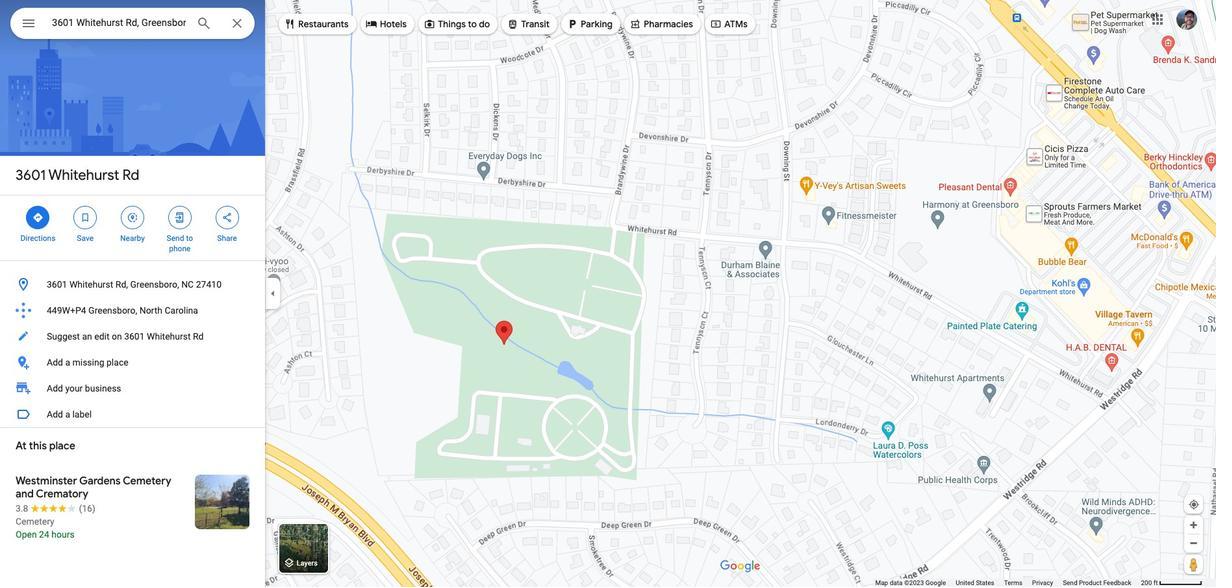 Task type: vqa. For each thing, say whether or not it's contained in the screenshot.


Task type: describe. For each thing, give the bounding box(es) containing it.
and
[[16, 488, 34, 501]]


[[79, 211, 91, 225]]

directions
[[20, 234, 55, 243]]

product
[[1080, 580, 1102, 587]]

none field inside 3601 whitehurst rd, greensboro, nc 27410 field
[[52, 15, 186, 31]]

add for add a label
[[47, 410, 63, 420]]

place inside button
[[107, 358, 128, 368]]

cemetery open 24 hours
[[16, 517, 75, 540]]


[[127, 211, 138, 225]]

transit
[[522, 18, 550, 30]]

crematory
[[36, 488, 88, 501]]

atms
[[725, 18, 748, 30]]


[[174, 211, 186, 225]]

whitehurst inside the 'suggest an edit on 3601 whitehurst rd' button
[[147, 332, 191, 342]]

 transit
[[507, 17, 550, 31]]


[[710, 17, 722, 31]]

gardens
[[79, 475, 121, 488]]

westminster
[[16, 475, 77, 488]]

your
[[65, 384, 83, 394]]

 atms
[[710, 17, 748, 31]]

map
[[876, 580, 889, 587]]

terms button
[[1005, 579, 1023, 588]]

3601 Whitehurst Rd, Greensboro, NC 27410 field
[[10, 8, 255, 39]]

send to phone
[[167, 234, 193, 254]]

add for add a missing place
[[47, 358, 63, 368]]

nearby
[[120, 234, 145, 243]]

layers
[[297, 560, 318, 568]]

add your business link
[[0, 376, 265, 402]]

0 horizontal spatial rd
[[123, 166, 139, 185]]

add a missing place button
[[0, 350, 265, 376]]

rd inside button
[[193, 332, 204, 342]]

 pharmacies
[[630, 17, 694, 31]]

carolina
[[165, 306, 198, 316]]

on
[[112, 332, 122, 342]]

©2023
[[905, 580, 925, 587]]


[[221, 211, 233, 225]]

things
[[438, 18, 466, 30]]

save
[[77, 234, 94, 243]]

united states button
[[956, 579, 995, 588]]

3601 whitehurst rd
[[16, 166, 139, 185]]


[[567, 17, 579, 31]]

cemetery inside cemetery open 24 hours
[[16, 517, 54, 527]]

united states
[[956, 580, 995, 587]]

 restaurants
[[284, 17, 349, 31]]

200 ft button
[[1142, 580, 1203, 587]]

3601 whitehurst rd main content
[[0, 0, 265, 588]]

nc
[[181, 280, 194, 290]]

add a label button
[[0, 402, 265, 428]]

send product feedback button
[[1064, 579, 1132, 588]]

27410
[[196, 280, 222, 290]]

pharmacies
[[644, 18, 694, 30]]

3601 for 3601 whitehurst rd
[[16, 166, 46, 185]]

google maps element
[[0, 0, 1217, 588]]

restaurants
[[298, 18, 349, 30]]

edit
[[94, 332, 110, 342]]

send product feedback
[[1064, 580, 1132, 587]]


[[630, 17, 642, 31]]

data
[[890, 580, 903, 587]]

3601 for 3601 whitehurst rd, greensboro, nc 27410
[[47, 280, 67, 290]]

hours
[[52, 530, 75, 540]]

do
[[479, 18, 490, 30]]

google account: cj baylor  
(christian.baylor@adept.ai) image
[[1177, 9, 1198, 30]]

add for add your business
[[47, 384, 63, 394]]

north
[[140, 306, 163, 316]]

an
[[82, 332, 92, 342]]

3601 whitehurst rd, greensboro, nc 27410 button
[[0, 272, 265, 298]]

privacy button
[[1033, 579, 1054, 588]]

whitehurst for rd,
[[69, 280, 113, 290]]

map data ©2023 google
[[876, 580, 947, 587]]

share
[[217, 234, 237, 243]]


[[424, 17, 436, 31]]

westminster gardens cemetery and crematory
[[16, 475, 171, 501]]



Task type: locate. For each thing, give the bounding box(es) containing it.
whitehurst for rd
[[48, 166, 119, 185]]

1 vertical spatial add
[[47, 384, 63, 394]]

1 vertical spatial send
[[1064, 580, 1078, 587]]

2 vertical spatial 3601
[[124, 332, 145, 342]]

show your location image
[[1189, 499, 1201, 511]]

449w+p4 greensboro, north carolina button
[[0, 298, 265, 324]]

0 vertical spatial to
[[468, 18, 477, 30]]

collapse side panel image
[[266, 287, 280, 301]]

whitehurst inside 3601 whitehurst rd, greensboro, nc 27410 button
[[69, 280, 113, 290]]

1 horizontal spatial 3601
[[47, 280, 67, 290]]

place
[[107, 358, 128, 368], [49, 440, 75, 453]]

0 horizontal spatial place
[[49, 440, 75, 453]]

phone
[[169, 244, 191, 254]]

24
[[39, 530, 49, 540]]

200
[[1142, 580, 1153, 587]]

1 a from the top
[[65, 358, 70, 368]]

place down on
[[107, 358, 128, 368]]

send inside button
[[1064, 580, 1078, 587]]

200 ft
[[1142, 580, 1159, 587]]

feedback
[[1104, 580, 1132, 587]]

1 horizontal spatial send
[[1064, 580, 1078, 587]]

449w+p4 greensboro, north carolina
[[47, 306, 198, 316]]


[[507, 17, 519, 31]]

 parking
[[567, 17, 613, 31]]

footer
[[876, 579, 1142, 588]]

add
[[47, 358, 63, 368], [47, 384, 63, 394], [47, 410, 63, 420]]

google
[[926, 580, 947, 587]]

2 horizontal spatial 3601
[[124, 332, 145, 342]]

a inside button
[[65, 410, 70, 420]]

449w+p4
[[47, 306, 86, 316]]

a inside button
[[65, 358, 70, 368]]

ft
[[1154, 580, 1159, 587]]

send for send to phone
[[167, 234, 184, 243]]

2 vertical spatial add
[[47, 410, 63, 420]]

cemetery right gardens at bottom left
[[123, 475, 171, 488]]

0 vertical spatial rd
[[123, 166, 139, 185]]

add a missing place
[[47, 358, 128, 368]]

this
[[29, 440, 47, 453]]

add a label
[[47, 410, 92, 420]]

0 vertical spatial place
[[107, 358, 128, 368]]


[[21, 14, 36, 33]]

1 horizontal spatial rd
[[193, 332, 204, 342]]

3601
[[16, 166, 46, 185], [47, 280, 67, 290], [124, 332, 145, 342]]

 things to do
[[424, 17, 490, 31]]

terms
[[1005, 580, 1023, 587]]

0 horizontal spatial cemetery
[[16, 517, 54, 527]]

0 vertical spatial 3601
[[16, 166, 46, 185]]

1 vertical spatial a
[[65, 410, 70, 420]]

whitehurst left rd, on the top left of page
[[69, 280, 113, 290]]

 hotels
[[366, 17, 407, 31]]


[[366, 17, 377, 31]]

whitehurst down carolina
[[147, 332, 191, 342]]

0 vertical spatial add
[[47, 358, 63, 368]]

rd up 
[[123, 166, 139, 185]]

1 vertical spatial place
[[49, 440, 75, 453]]

1 vertical spatial cemetery
[[16, 517, 54, 527]]

0 vertical spatial whitehurst
[[48, 166, 119, 185]]

add left label
[[47, 410, 63, 420]]

rd down carolina
[[193, 332, 204, 342]]

business
[[85, 384, 121, 394]]

2 a from the top
[[65, 410, 70, 420]]

rd,
[[116, 280, 128, 290]]

0 vertical spatial cemetery
[[123, 475, 171, 488]]

a left the missing
[[65, 358, 70, 368]]

1 vertical spatial to
[[186, 234, 193, 243]]

3.8
[[16, 504, 28, 514]]

 search field
[[10, 8, 255, 42]]

privacy
[[1033, 580, 1054, 587]]

0 horizontal spatial 3601
[[16, 166, 46, 185]]

footer inside google maps element
[[876, 579, 1142, 588]]

open
[[16, 530, 37, 540]]

suggest an edit on 3601 whitehurst rd
[[47, 332, 204, 342]]

united
[[956, 580, 975, 587]]

send inside send to phone
[[167, 234, 184, 243]]

1 add from the top
[[47, 358, 63, 368]]

1 horizontal spatial cemetery
[[123, 475, 171, 488]]

zoom in image
[[1190, 521, 1199, 530]]

 button
[[10, 8, 47, 42]]

rd
[[123, 166, 139, 185], [193, 332, 204, 342]]

1 horizontal spatial place
[[107, 358, 128, 368]]

cemetery up "open"
[[16, 517, 54, 527]]

to left do on the left of the page
[[468, 18, 477, 30]]


[[32, 211, 44, 225]]

3601 up the 449w+p4
[[47, 280, 67, 290]]

1 vertical spatial 3601
[[47, 280, 67, 290]]

a for label
[[65, 410, 70, 420]]

to up phone
[[186, 234, 193, 243]]

add down suggest
[[47, 358, 63, 368]]

0 vertical spatial a
[[65, 358, 70, 368]]

suggest
[[47, 332, 80, 342]]

add your business
[[47, 384, 121, 394]]

label
[[72, 410, 92, 420]]

footer containing map data ©2023 google
[[876, 579, 1142, 588]]

add left your
[[47, 384, 63, 394]]

send left product
[[1064, 580, 1078, 587]]

actions for 3601 whitehurst rd region
[[0, 196, 265, 261]]

to inside  things to do
[[468, 18, 477, 30]]

0 vertical spatial send
[[167, 234, 184, 243]]

(16)
[[79, 504, 95, 514]]

show street view coverage image
[[1185, 555, 1204, 575]]

3 add from the top
[[47, 410, 63, 420]]

None field
[[52, 15, 186, 31]]

missing
[[72, 358, 104, 368]]

parking
[[581, 18, 613, 30]]

send up phone
[[167, 234, 184, 243]]

3601 up 
[[16, 166, 46, 185]]

send for send product feedback
[[1064, 580, 1078, 587]]

cemetery
[[123, 475, 171, 488], [16, 517, 54, 527]]

at
[[16, 440, 27, 453]]

0 vertical spatial greensboro,
[[130, 280, 179, 290]]


[[284, 17, 296, 31]]

3.8 stars 16 reviews image
[[16, 503, 95, 516]]

at this place
[[16, 440, 75, 453]]

0 horizontal spatial to
[[186, 234, 193, 243]]

hotels
[[380, 18, 407, 30]]

3601 whitehurst rd, greensboro, nc 27410
[[47, 280, 222, 290]]

2 add from the top
[[47, 384, 63, 394]]

add inside button
[[47, 358, 63, 368]]

1 vertical spatial greensboro,
[[88, 306, 137, 316]]

states
[[977, 580, 995, 587]]

suggest an edit on 3601 whitehurst rd button
[[0, 324, 265, 350]]

greensboro, up "north"
[[130, 280, 179, 290]]

2 vertical spatial whitehurst
[[147, 332, 191, 342]]

0 horizontal spatial send
[[167, 234, 184, 243]]

a left label
[[65, 410, 70, 420]]

to inside send to phone
[[186, 234, 193, 243]]

whitehurst up ""
[[48, 166, 119, 185]]

1 horizontal spatial to
[[468, 18, 477, 30]]

zoom out image
[[1190, 539, 1199, 549]]

1 vertical spatial whitehurst
[[69, 280, 113, 290]]

send
[[167, 234, 184, 243], [1064, 580, 1078, 587]]

a for missing
[[65, 358, 70, 368]]

whitehurst
[[48, 166, 119, 185], [69, 280, 113, 290], [147, 332, 191, 342]]

3601 right on
[[124, 332, 145, 342]]

greensboro,
[[130, 280, 179, 290], [88, 306, 137, 316]]

greensboro, up on
[[88, 306, 137, 316]]

1 vertical spatial rd
[[193, 332, 204, 342]]

add inside button
[[47, 410, 63, 420]]

place right this
[[49, 440, 75, 453]]

cemetery inside westminster gardens cemetery and crematory
[[123, 475, 171, 488]]



